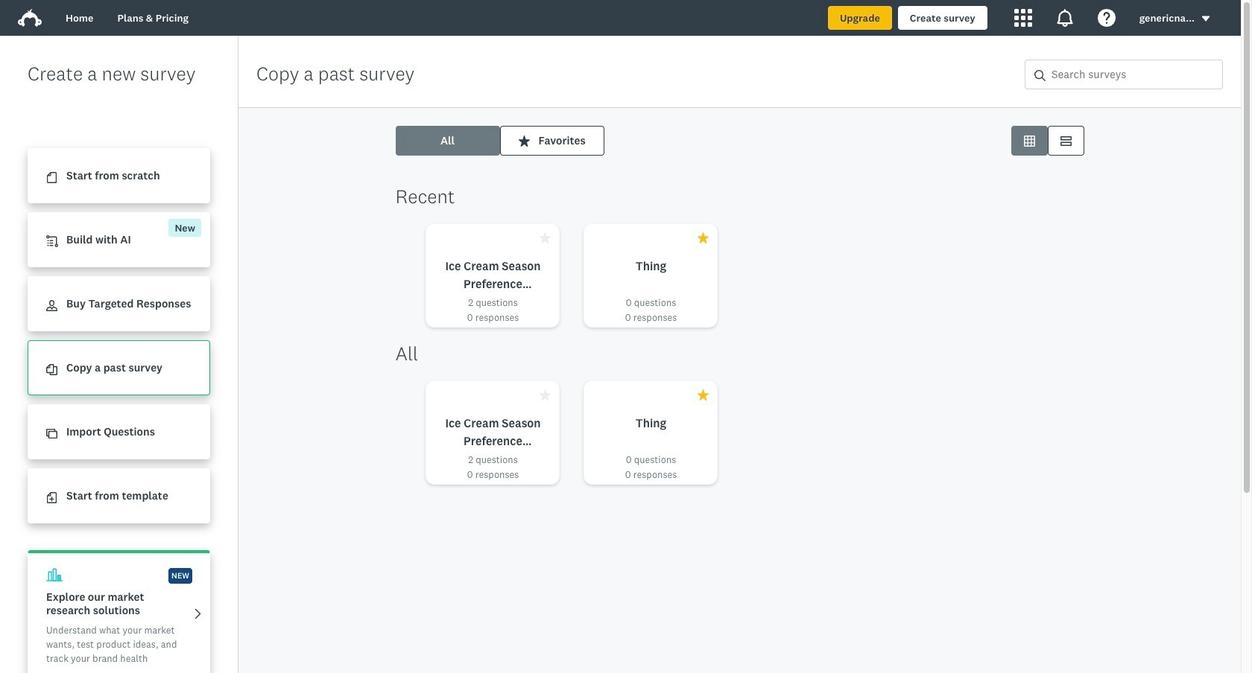 Task type: describe. For each thing, give the bounding box(es) containing it.
textboxmultiple image
[[1060, 135, 1071, 146]]

document image
[[46, 172, 57, 184]]

chevronright image
[[192, 609, 203, 620]]

search image
[[1035, 70, 1046, 81]]

clone image
[[46, 429, 57, 440]]

starfilled image
[[697, 390, 708, 401]]

grid image
[[1024, 135, 1035, 146]]

user image
[[46, 301, 57, 312]]

help icon image
[[1098, 9, 1116, 27]]



Task type: locate. For each thing, give the bounding box(es) containing it.
documentplus image
[[46, 493, 57, 504]]

starfilled image
[[518, 135, 530, 146], [539, 233, 550, 244], [697, 233, 708, 244], [539, 390, 550, 401]]

documentclone image
[[46, 365, 57, 376]]

dropdown arrow icon image
[[1201, 14, 1211, 24], [1202, 16, 1210, 21]]

1 brand logo image from the top
[[18, 6, 42, 30]]

products icon image
[[1014, 9, 1032, 27], [1014, 9, 1032, 27]]

Search surveys field
[[1046, 60, 1222, 89]]

brand logo image
[[18, 6, 42, 30], [18, 9, 42, 27]]

notification center icon image
[[1056, 9, 1074, 27]]

2 brand logo image from the top
[[18, 9, 42, 27]]



Task type: vqa. For each thing, say whether or not it's contained in the screenshot.
DROPDOWN ARROW ICON
yes



